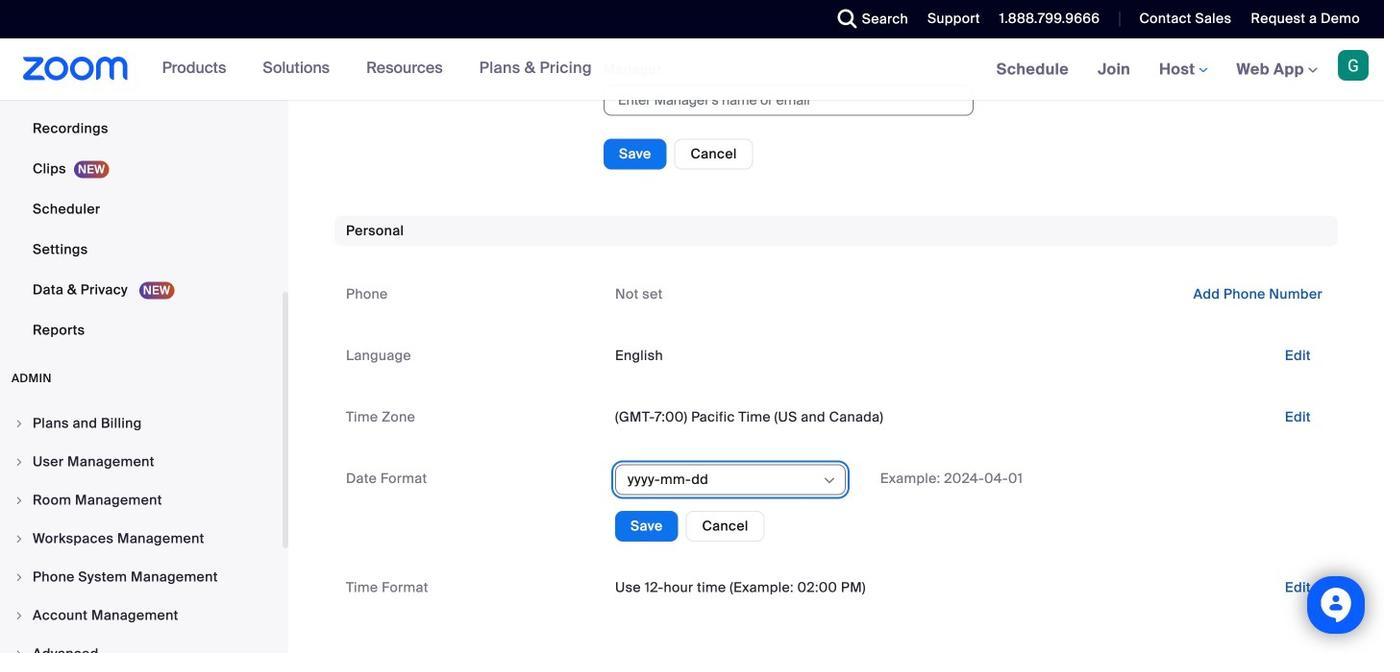 Task type: describe. For each thing, give the bounding box(es) containing it.
right image for 7th menu item from the top
[[13, 649, 25, 654]]

right image for 7th menu item from the bottom
[[13, 418, 25, 430]]

7 menu item from the top
[[0, 636, 283, 654]]

product information navigation
[[148, 38, 607, 100]]

6 menu item from the top
[[0, 598, 283, 635]]

personal menu menu
[[0, 0, 283, 352]]

meetings navigation
[[982, 38, 1384, 101]]

side navigation navigation
[[0, 0, 288, 654]]

e.g. Product Manager text field
[[604, 0, 974, 31]]

4 menu item from the top
[[0, 521, 283, 558]]

1 right image from the top
[[13, 495, 25, 507]]

2 right image from the top
[[13, 534, 25, 545]]

5 menu item from the top
[[0, 560, 283, 596]]



Task type: locate. For each thing, give the bounding box(es) containing it.
profile picture image
[[1338, 50, 1369, 81]]

2 right image from the top
[[13, 457, 25, 468]]

right image
[[13, 418, 25, 430], [13, 457, 25, 468], [13, 611, 25, 622], [13, 649, 25, 654]]

0 vertical spatial right image
[[13, 495, 25, 507]]

3 menu item from the top
[[0, 483, 283, 519]]

right image
[[13, 495, 25, 507], [13, 534, 25, 545], [13, 572, 25, 584]]

banner
[[0, 38, 1384, 101]]

4 right image from the top
[[13, 649, 25, 654]]

menu item
[[0, 406, 283, 442], [0, 444, 283, 481], [0, 483, 283, 519], [0, 521, 283, 558], [0, 560, 283, 596], [0, 598, 283, 635], [0, 636, 283, 654]]

right image for 2nd menu item from the bottom of the admin menu 'menu'
[[13, 611, 25, 622]]

3 right image from the top
[[13, 611, 25, 622]]

1 vertical spatial right image
[[13, 534, 25, 545]]

2 menu item from the top
[[0, 444, 283, 481]]

admin menu menu
[[0, 406, 283, 654]]

2 vertical spatial right image
[[13, 572, 25, 584]]

zoom logo image
[[23, 57, 128, 81]]

1 right image from the top
[[13, 418, 25, 430]]

right image for 2nd menu item from the top
[[13, 457, 25, 468]]

1 menu item from the top
[[0, 406, 283, 442]]

3 right image from the top
[[13, 572, 25, 584]]



Task type: vqa. For each thing, say whether or not it's contained in the screenshot.
banner
yes



